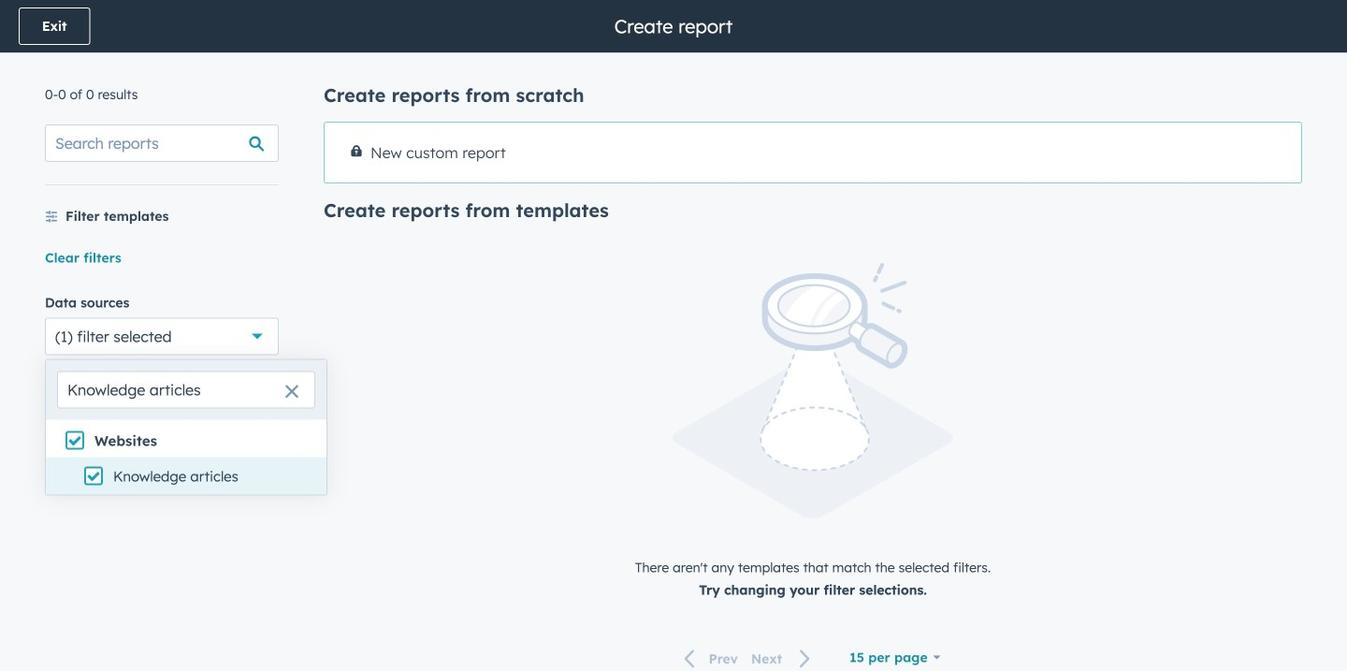 Task type: describe. For each thing, give the bounding box(es) containing it.
1 vertical spatial search search field
[[57, 371, 315, 409]]

0 vertical spatial search search field
[[45, 124, 279, 162]]

pagination navigation
[[674, 646, 823, 671]]

page section element
[[0, 0, 1348, 52]]



Task type: locate. For each thing, give the bounding box(es) containing it.
clear input image
[[285, 385, 300, 400]]

alert
[[324, 263, 1303, 601]]

None checkbox
[[324, 122, 1303, 183]]

Search search field
[[45, 124, 279, 162], [57, 371, 315, 409]]



Task type: vqa. For each thing, say whether or not it's contained in the screenshot.
Search search box
yes



